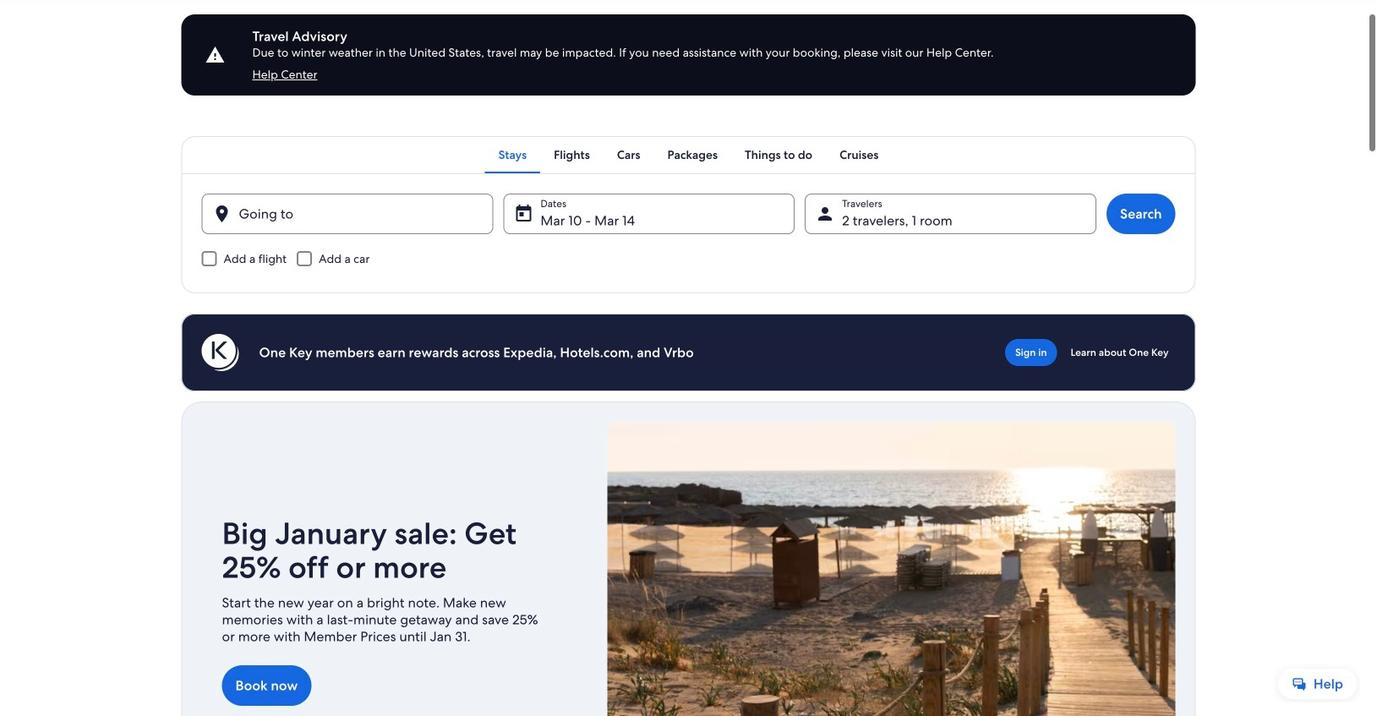 Task type: describe. For each thing, give the bounding box(es) containing it.
travel alert notification region
[[161, 0, 1216, 96]]



Task type: vqa. For each thing, say whether or not it's contained in the screenshot.
'Travel Alert Notification' region
yes



Task type: locate. For each thing, give the bounding box(es) containing it.
tab list
[[181, 136, 1196, 173]]



